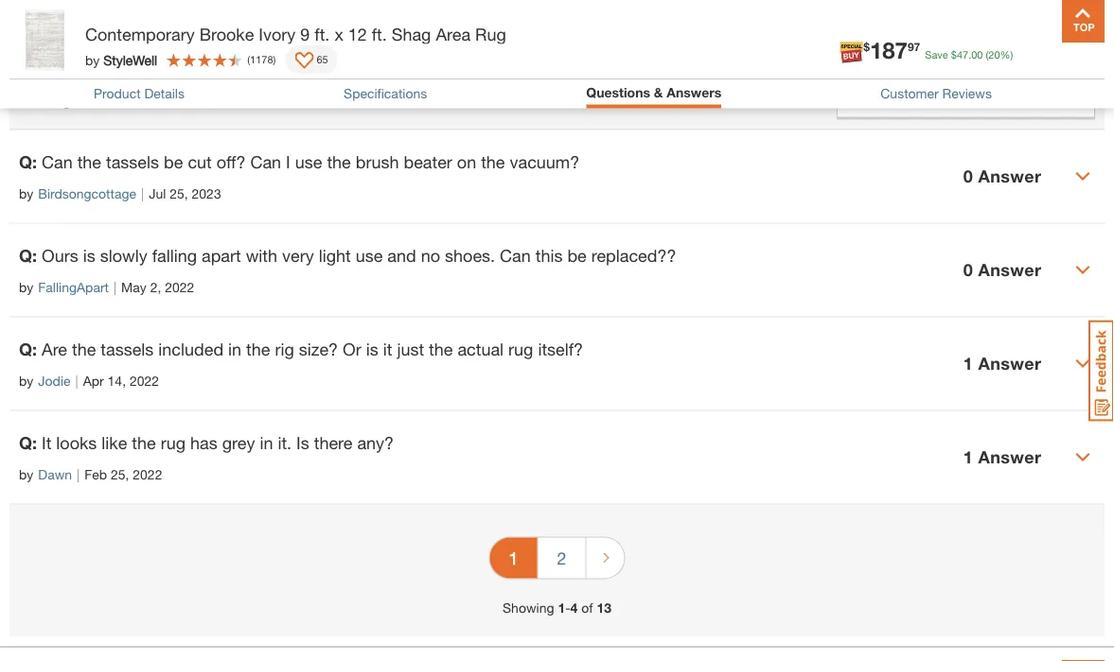 Task type: describe. For each thing, give the bounding box(es) containing it.
1 horizontal spatial can
[[250, 151, 281, 172]]

tassels for included
[[101, 339, 154, 359]]

1178
[[250, 53, 273, 66]]

by stylewell
[[85, 52, 157, 67]]

$ inside the $ 187 97
[[864, 40, 870, 54]]

any?
[[357, 432, 394, 453]]

contemporary brooke ivory 9 ft. x 12 ft. shag area rug
[[85, 24, 506, 44]]

feedback link image
[[1089, 320, 1114, 422]]

13 questions
[[19, 7, 143, 48]]

25, for be
[[170, 186, 188, 202]]

0 horizontal spatial of
[[98, 93, 109, 108]]

vacuum?
[[510, 151, 580, 172]]

jodie button
[[38, 371, 71, 391]]

reviews
[[942, 86, 992, 101]]

2 ft. from the left
[[372, 24, 387, 44]]

dawn button
[[38, 465, 72, 485]]

| for are
[[75, 373, 78, 389]]

the up birdsongcottage
[[77, 151, 101, 172]]

0 answer for q: ours is slowly falling apart with very light use and no shoes. can this be replaced??
[[963, 260, 1042, 280]]

or
[[343, 339, 361, 359]]

off?
[[217, 151, 246, 172]]

1 horizontal spatial (
[[986, 48, 989, 61]]

questions & answers
[[586, 84, 721, 100]]

00
[[971, 48, 983, 61]]

by dawn | feb 25, 2022
[[19, 467, 162, 483]]

brooke
[[199, 24, 254, 44]]

specifications
[[344, 86, 427, 101]]

no
[[421, 245, 440, 265]]

it
[[42, 432, 51, 453]]

size?
[[299, 339, 338, 359]]

are
[[42, 339, 67, 359]]

$ 187 97
[[864, 36, 920, 63]]

0 horizontal spatial showing
[[19, 93, 70, 108]]

included
[[158, 339, 223, 359]]

1 ft. from the left
[[315, 24, 330, 44]]

( 1178 )
[[247, 53, 276, 66]]

caret image
[[1075, 263, 1091, 278]]

beater
[[404, 151, 452, 172]]

q: can the tassels be cut off? can i use the brush beater on the vacuum?
[[19, 151, 580, 172]]

cut
[[188, 151, 212, 172]]

ivory
[[259, 24, 296, 44]]

jul
[[149, 186, 166, 202]]

birdsongcottage button
[[38, 184, 136, 204]]

1 horizontal spatial questions
[[586, 84, 650, 100]]

q: for q: are the tassels included in the rig size? or is it just the actual rug itself?
[[19, 339, 37, 359]]

the right just
[[429, 339, 453, 359]]

3 caret image from the top
[[1075, 450, 1091, 465]]

by for it
[[19, 467, 33, 483]]

stylewell
[[103, 52, 157, 67]]

slowly
[[100, 245, 147, 265]]

looks
[[56, 432, 97, 453]]

20
[[989, 48, 1000, 61]]

2 link
[[538, 538, 586, 579]]

i
[[286, 151, 290, 172]]

0 vertical spatial is
[[83, 245, 95, 265]]

0 horizontal spatial rug
[[161, 432, 186, 453]]

product
[[94, 86, 141, 101]]

questions inside 13 questions
[[66, 24, 143, 44]]

0 vertical spatial showing 1 - 4 of 13
[[19, 93, 128, 108]]

itself?
[[538, 339, 583, 359]]

use for the
[[295, 151, 322, 172]]

display image
[[295, 52, 314, 71]]

falling
[[152, 245, 197, 265]]

25, for the
[[111, 467, 129, 483]]

has
[[190, 432, 217, 453]]

q: for q: can the tassels be cut off? can i use the brush beater on the vacuum?
[[19, 151, 37, 172]]

contemporary
[[85, 24, 195, 44]]

it.
[[278, 432, 292, 453]]

1 vertical spatial be
[[567, 245, 587, 265]]

rig
[[275, 339, 294, 359]]

by for ours
[[19, 280, 33, 295]]

0 horizontal spatial in
[[228, 339, 241, 359]]

1 horizontal spatial of
[[582, 600, 593, 616]]

.
[[969, 48, 971, 61]]

actual
[[458, 339, 504, 359]]

feb
[[84, 467, 107, 483]]

and
[[387, 245, 416, 265]]

apart
[[202, 245, 241, 265]]

by birdsongcottage | jul 25, 2023
[[19, 186, 221, 202]]

q: for q: ours is slowly falling apart with very light use and no shoes. can this be replaced??
[[19, 245, 37, 265]]

shag
[[392, 24, 431, 44]]

0 answer for q: can the tassels be cut off? can i use the brush beater on the vacuum?
[[963, 166, 1042, 186]]

by down 13 questions
[[85, 52, 100, 67]]

9
[[300, 24, 310, 44]]

apr
[[83, 373, 104, 389]]

q: ours is slowly falling apart with very light use and no shoes. can this be replaced??
[[19, 245, 676, 265]]

shoes.
[[445, 245, 495, 265]]

2,
[[150, 280, 161, 295]]

2023
[[192, 186, 221, 202]]

fallingapart button
[[38, 278, 109, 298]]

0 for can the tassels be cut off? can i use the brush beater on the vacuum?
[[963, 166, 973, 186]]

save $ 47 . 00 ( 20 %)
[[925, 48, 1013, 61]]

use for and
[[356, 245, 383, 265]]

brush
[[356, 151, 399, 172]]

on
[[457, 151, 476, 172]]

47
[[957, 48, 969, 61]]

details
[[144, 86, 185, 101]]

by fallingapart | may 2, 2022
[[19, 280, 194, 295]]

with
[[246, 245, 277, 265]]

like
[[102, 432, 127, 453]]

q: for q: it looks like the rug has grey in it. is there any?
[[19, 432, 37, 453]]

answer for rug
[[978, 353, 1042, 374]]

is
[[296, 432, 309, 453]]

187
[[870, 36, 908, 63]]

grey
[[222, 432, 255, 453]]

%)
[[1000, 48, 1013, 61]]

97
[[908, 40, 920, 54]]

0 horizontal spatial 4
[[87, 93, 94, 108]]

1 horizontal spatial $
[[951, 48, 957, 61]]

area
[[436, 24, 471, 44]]

light
[[319, 245, 351, 265]]

fallingapart
[[38, 280, 109, 295]]



Task type: locate. For each thing, give the bounding box(es) containing it.
0 horizontal spatial use
[[295, 151, 322, 172]]

1 vertical spatial caret image
[[1075, 356, 1091, 371]]

0 vertical spatial be
[[164, 151, 183, 172]]

rug
[[475, 24, 506, 44]]

replaced??
[[591, 245, 676, 265]]

65 button
[[285, 45, 338, 74]]

showing down product image
[[19, 93, 70, 108]]

1 horizontal spatial -
[[565, 600, 570, 616]]

use left and in the top left of the page
[[356, 245, 383, 265]]

&
[[654, 84, 663, 100]]

by
[[85, 52, 100, 67], [19, 186, 33, 202], [19, 280, 33, 295], [19, 373, 33, 389], [19, 467, 33, 483]]

2022 right 2,
[[165, 280, 194, 295]]

1 0 answer from the top
[[963, 166, 1042, 186]]

2 caret image from the top
[[1075, 356, 1091, 371]]

caret image for vacuum?
[[1075, 169, 1091, 184]]

0 horizontal spatial questions
[[66, 24, 143, 44]]

customer
[[881, 86, 939, 101]]

1 horizontal spatial in
[[260, 432, 273, 453]]

0 horizontal spatial $
[[864, 40, 870, 54]]

0 vertical spatial 0 answer
[[963, 166, 1042, 186]]

showing
[[19, 93, 70, 108], [503, 600, 554, 616]]

2 answer from the top
[[978, 260, 1042, 280]]

1 horizontal spatial 4
[[570, 600, 578, 616]]

caret image
[[1075, 169, 1091, 184], [1075, 356, 1091, 371], [1075, 450, 1091, 465]]

0 horizontal spatial ft.
[[315, 24, 330, 44]]

| left apr
[[75, 373, 78, 389]]

by left birdsongcottage
[[19, 186, 33, 202]]

1 vertical spatial tassels
[[101, 339, 154, 359]]

4
[[87, 93, 94, 108], [570, 600, 578, 616]]

customer reviews
[[881, 86, 992, 101]]

product details
[[94, 86, 185, 101]]

ft. right 12
[[372, 24, 387, 44]]

0 horizontal spatial 13
[[19, 7, 57, 48]]

2022 right 14,
[[130, 373, 159, 389]]

tassels for be
[[106, 151, 159, 172]]

0 vertical spatial caret image
[[1075, 169, 1091, 184]]

specifications button
[[344, 86, 427, 101], [344, 86, 427, 101]]

1 horizontal spatial showing 1 - 4 of 13
[[503, 600, 611, 616]]

q: it looks like the rug has grey in it. is there any?
[[19, 432, 394, 453]]

4 down the 2 "navigation"
[[570, 600, 578, 616]]

be right this
[[567, 245, 587, 265]]

caret image for rug
[[1075, 356, 1091, 371]]

in
[[228, 339, 241, 359], [260, 432, 273, 453]]

| left jul
[[141, 186, 144, 202]]

showing 1 - 4 of 13
[[19, 93, 128, 108], [503, 600, 611, 616]]

0 vertical spatial 1 answer
[[963, 353, 1042, 374]]

the left rig
[[246, 339, 270, 359]]

by left the fallingapart
[[19, 280, 33, 295]]

can
[[42, 151, 73, 172], [250, 151, 281, 172], [500, 245, 531, 265]]

1 vertical spatial use
[[356, 245, 383, 265]]

1 horizontal spatial use
[[356, 245, 383, 265]]

0 horizontal spatial be
[[164, 151, 183, 172]]

$ left 97 at the right top of the page
[[864, 40, 870, 54]]

2 vertical spatial 13
[[597, 600, 611, 616]]

ours
[[42, 245, 78, 265]]

( right 00
[[986, 48, 989, 61]]

1
[[74, 93, 82, 108], [963, 353, 973, 374], [963, 447, 973, 468], [558, 600, 565, 616]]

may
[[121, 280, 147, 295]]

of down 2 link
[[582, 600, 593, 616]]

1 horizontal spatial showing
[[503, 600, 554, 616]]

by left jodie
[[19, 373, 33, 389]]

0 vertical spatial rug
[[508, 339, 533, 359]]

0 vertical spatial in
[[228, 339, 241, 359]]

questions up by stylewell on the top
[[66, 24, 143, 44]]

dawn
[[38, 467, 72, 483]]

2
[[557, 548, 567, 568]]

1 0 from the top
[[963, 166, 973, 186]]

1 vertical spatial in
[[260, 432, 273, 453]]

0
[[963, 166, 973, 186], [963, 260, 973, 280]]

4 down by stylewell on the top
[[87, 93, 94, 108]]

0 vertical spatial tassels
[[106, 151, 159, 172]]

rug left itself?
[[508, 339, 533, 359]]

0 horizontal spatial -
[[82, 93, 87, 108]]

by for can
[[19, 186, 33, 202]]

| for ours
[[114, 280, 117, 295]]

just
[[397, 339, 424, 359]]

can left i
[[250, 151, 281, 172]]

2 horizontal spatial 13
[[597, 600, 611, 616]]

can up birdsongcottage
[[42, 151, 73, 172]]

q:
[[19, 151, 37, 172], [19, 245, 37, 265], [19, 339, 37, 359], [19, 432, 37, 453]]

0 vertical spatial -
[[82, 93, 87, 108]]

)
[[273, 53, 276, 66]]

1 1 answer from the top
[[963, 353, 1042, 374]]

tassels up by birdsongcottage | jul 25, 2023 at the top left of the page
[[106, 151, 159, 172]]

2 0 answer from the top
[[963, 260, 1042, 280]]

4 answer from the top
[[978, 447, 1042, 468]]

25,
[[170, 186, 188, 202], [111, 467, 129, 483]]

by for are
[[19, 373, 33, 389]]

|
[[141, 186, 144, 202], [114, 280, 117, 295], [75, 373, 78, 389], [77, 467, 80, 483]]

1 vertical spatial 13
[[113, 93, 128, 108]]

questions left &
[[586, 84, 650, 100]]

in left it.
[[260, 432, 273, 453]]

0 horizontal spatial can
[[42, 151, 73, 172]]

| left the may
[[114, 280, 117, 295]]

birdsongcottage
[[38, 186, 136, 202]]

0 vertical spatial 4
[[87, 93, 94, 108]]

tassels up 14,
[[101, 339, 154, 359]]

the right like
[[132, 432, 156, 453]]

rug left has
[[161, 432, 186, 453]]

- left product
[[82, 93, 87, 108]]

rug
[[508, 339, 533, 359], [161, 432, 186, 453]]

2 1 answer from the top
[[963, 447, 1042, 468]]

the left "brush"
[[327, 151, 351, 172]]

2 horizontal spatial can
[[500, 245, 531, 265]]

2 navigation
[[489, 524, 625, 598]]

3 q: from the top
[[19, 339, 37, 359]]

product image image
[[14, 9, 76, 71]]

0 horizontal spatial is
[[83, 245, 95, 265]]

25, right feb
[[111, 467, 129, 483]]

jodie
[[38, 373, 71, 389]]

0 vertical spatial of
[[98, 93, 109, 108]]

0 vertical spatial 0
[[963, 166, 973, 186]]

can left this
[[500, 245, 531, 265]]

13
[[19, 7, 57, 48], [113, 93, 128, 108], [597, 600, 611, 616]]

0 for ours is slowly falling apart with very light use and no shoes. can this be replaced??
[[963, 260, 973, 280]]

1 vertical spatial 0
[[963, 260, 973, 280]]

is right ours
[[83, 245, 95, 265]]

in right included
[[228, 339, 241, 359]]

1 answer for q: are the tassels included in the rig size? or is it just the actual rug itself?
[[963, 353, 1042, 374]]

by left the dawn
[[19, 467, 33, 483]]

25, right jul
[[170, 186, 188, 202]]

1 vertical spatial of
[[582, 600, 593, 616]]

1 vertical spatial showing
[[503, 600, 554, 616]]

2022 right feb
[[133, 467, 162, 483]]

1 vertical spatial rug
[[161, 432, 186, 453]]

1 horizontal spatial 25,
[[170, 186, 188, 202]]

of down by stylewell on the top
[[98, 93, 109, 108]]

0 horizontal spatial 25,
[[111, 467, 129, 483]]

there
[[314, 432, 353, 453]]

questions element
[[9, 129, 1105, 505]]

2022 for the
[[133, 467, 162, 483]]

ft.
[[315, 24, 330, 44], [372, 24, 387, 44]]

0 horizontal spatial (
[[247, 53, 250, 66]]

the right on
[[481, 151, 505, 172]]

| for it
[[77, 467, 80, 483]]

2022 for falling
[[165, 280, 194, 295]]

use
[[295, 151, 322, 172], [356, 245, 383, 265]]

the right are on the bottom of page
[[72, 339, 96, 359]]

answer
[[978, 166, 1042, 186], [978, 260, 1042, 280], [978, 353, 1042, 374], [978, 447, 1042, 468]]

1 vertical spatial is
[[366, 339, 378, 359]]

1 vertical spatial 1 answer
[[963, 447, 1042, 468]]

1 vertical spatial 2022
[[130, 373, 159, 389]]

be left cut
[[164, 151, 183, 172]]

| left feb
[[77, 467, 80, 483]]

is left it
[[366, 339, 378, 359]]

0 vertical spatial 13
[[19, 7, 57, 48]]

be
[[164, 151, 183, 172], [567, 245, 587, 265]]

top button
[[1062, 0, 1105, 43]]

Search Questions & Answers text field
[[172, 11, 808, 49]]

1 answer for q: it looks like the rug has grey in it. is there any?
[[963, 447, 1042, 468]]

0 vertical spatial use
[[295, 151, 322, 172]]

1 caret image from the top
[[1075, 169, 1091, 184]]

0 answer left caret image
[[963, 260, 1042, 280]]

1 horizontal spatial rug
[[508, 339, 533, 359]]

by jodie | apr 14, 2022
[[19, 373, 159, 389]]

( left )
[[247, 53, 250, 66]]

1 horizontal spatial be
[[567, 245, 587, 265]]

| for can
[[141, 186, 144, 202]]

0 vertical spatial questions
[[66, 24, 143, 44]]

use right i
[[295, 151, 322, 172]]

answer for be
[[978, 260, 1042, 280]]

2 q: from the top
[[19, 245, 37, 265]]

of
[[98, 93, 109, 108], [582, 600, 593, 616]]

showing down the 2 "navigation"
[[503, 600, 554, 616]]

it
[[383, 339, 392, 359]]

answer for vacuum?
[[978, 166, 1042, 186]]

1 horizontal spatial is
[[366, 339, 378, 359]]

the
[[77, 151, 101, 172], [327, 151, 351, 172], [481, 151, 505, 172], [72, 339, 96, 359], [246, 339, 270, 359], [429, 339, 453, 359], [132, 432, 156, 453]]

1 vertical spatial 4
[[570, 600, 578, 616]]

product details button
[[94, 86, 185, 101], [94, 86, 185, 101]]

0 vertical spatial 25,
[[170, 186, 188, 202]]

0 answer down reviews
[[963, 166, 1042, 186]]

caret image down caret image
[[1075, 356, 1091, 371]]

showing 1 - 4 of 13 down by stylewell on the top
[[19, 93, 128, 108]]

$ left "."
[[951, 48, 957, 61]]

ft. left the x
[[315, 24, 330, 44]]

this
[[536, 245, 563, 265]]

0 horizontal spatial showing 1 - 4 of 13
[[19, 93, 128, 108]]

0 vertical spatial showing
[[19, 93, 70, 108]]

x
[[335, 24, 343, 44]]

save
[[925, 48, 948, 61]]

2 vertical spatial 2022
[[133, 467, 162, 483]]

2022
[[165, 280, 194, 295], [130, 373, 159, 389], [133, 467, 162, 483]]

1 vertical spatial questions
[[586, 84, 650, 100]]

- down the 2 "navigation"
[[565, 600, 570, 616]]

3 answer from the top
[[978, 353, 1042, 374]]

showing 1 - 4 of 13 down the 2 "navigation"
[[503, 600, 611, 616]]

-
[[82, 93, 87, 108], [565, 600, 570, 616]]

1 vertical spatial 0 answer
[[963, 260, 1042, 280]]

12
[[348, 24, 367, 44]]

tassels
[[106, 151, 159, 172], [101, 339, 154, 359]]

1 q: from the top
[[19, 151, 37, 172]]

1 horizontal spatial 13
[[113, 93, 128, 108]]

very
[[282, 245, 314, 265]]

answers
[[667, 84, 721, 100]]

14,
[[108, 373, 126, 389]]

caret image up caret image
[[1075, 169, 1091, 184]]

65
[[317, 53, 328, 66]]

1 vertical spatial -
[[565, 600, 570, 616]]

caret image down the feedback link image
[[1075, 450, 1091, 465]]

1 vertical spatial 25,
[[111, 467, 129, 483]]

0 vertical spatial 2022
[[165, 280, 194, 295]]

4 q: from the top
[[19, 432, 37, 453]]

2 vertical spatial caret image
[[1075, 450, 1091, 465]]

customer reviews button
[[881, 86, 992, 101], [881, 86, 992, 101]]

1 horizontal spatial ft.
[[372, 24, 387, 44]]

2 0 from the top
[[963, 260, 973, 280]]

1 vertical spatial showing 1 - 4 of 13
[[503, 600, 611, 616]]

2022 for included
[[130, 373, 159, 389]]

q: are the tassels included in the rig size? or is it just the actual rug itself?
[[19, 339, 583, 359]]

1 answer from the top
[[978, 166, 1042, 186]]



Task type: vqa. For each thing, say whether or not it's contained in the screenshot.
Bay within the the Glacier Bay Bettine 4 in. Centerset 2- Handle High-Arc Bathroom Faucet in Chrome
no



